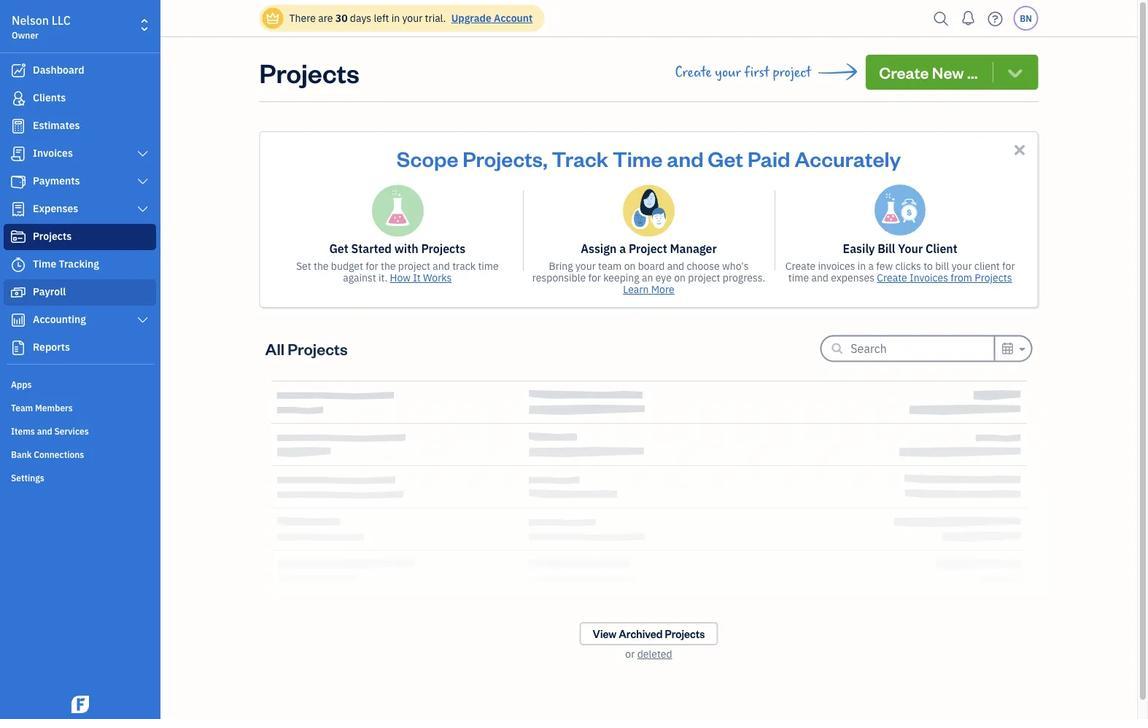 Task type: describe. For each thing, give the bounding box(es) containing it.
to
[[924, 259, 933, 273]]

payroll
[[33, 285, 66, 298]]

nelson llc owner
[[12, 13, 71, 41]]

create new …
[[879, 62, 978, 82]]

create for create your first project
[[675, 64, 712, 80]]

set the budget for the project and track time against it.
[[296, 259, 499, 285]]

invoices link
[[4, 141, 156, 167]]

manager
[[670, 241, 717, 256]]

your
[[898, 241, 923, 256]]

set
[[296, 259, 311, 273]]

calendar image
[[1001, 340, 1015, 357]]

who's
[[722, 259, 749, 273]]

projects inside view archived projects or deleted
[[665, 627, 705, 641]]

there
[[289, 11, 316, 25]]

search image
[[930, 8, 953, 30]]

create your first project
[[675, 64, 811, 80]]

connections
[[34, 449, 84, 460]]

scope
[[397, 144, 459, 172]]

against
[[343, 271, 376, 285]]

chevrondown image
[[1005, 62, 1025, 82]]

create invoices from projects
[[877, 271, 1012, 285]]

0 vertical spatial time
[[613, 144, 663, 172]]

clicks
[[895, 259, 921, 273]]

scope projects, track time and get paid accurately
[[397, 144, 901, 172]]

crown image
[[265, 11, 281, 26]]

progress.
[[723, 271, 765, 285]]

1 vertical spatial invoices
[[910, 271, 948, 285]]

0 horizontal spatial get
[[329, 241, 349, 256]]

accounting
[[33, 313, 86, 326]]

projects right from
[[975, 271, 1012, 285]]

bank
[[11, 449, 32, 460]]

create for create new …
[[879, 62, 929, 82]]

nelson
[[12, 13, 49, 28]]

bank connections
[[11, 449, 84, 460]]

tracking
[[59, 257, 99, 271]]

payments
[[33, 174, 80, 187]]

budget
[[331, 259, 363, 273]]

projects link
[[4, 224, 156, 250]]

bring
[[549, 259, 573, 273]]

estimates
[[33, 119, 80, 132]]

notifications image
[[957, 4, 980, 33]]

clients
[[33, 91, 66, 104]]

0 horizontal spatial on
[[624, 259, 636, 273]]

with
[[394, 241, 418, 256]]

bill
[[935, 259, 949, 273]]

team
[[598, 259, 622, 273]]

projects right the all
[[288, 338, 348, 359]]

few
[[876, 259, 893, 273]]

there are 30 days left in your trial. upgrade account
[[289, 11, 533, 25]]

bn button
[[1014, 6, 1039, 31]]

items and services link
[[4, 419, 156, 441]]

view archived projects or deleted
[[593, 627, 705, 661]]

bill
[[878, 241, 896, 256]]

dashboard
[[33, 63, 84, 77]]

members
[[35, 402, 73, 414]]

archived
[[619, 627, 663, 641]]

account
[[494, 11, 533, 25]]

projects up track
[[421, 241, 466, 256]]

for inside assign a project manager bring your team on board and choose who's responsible for keeping an eye on project progress. learn more
[[588, 271, 601, 285]]

time inside set the budget for the project and track time against it.
[[478, 259, 499, 273]]

estimates link
[[4, 113, 156, 139]]

chart image
[[9, 313, 27, 328]]

works
[[423, 271, 452, 285]]

upgrade
[[451, 11, 492, 25]]

reports
[[33, 340, 70, 354]]

caretdown image
[[1017, 340, 1025, 358]]

chevron large down image for invoices
[[136, 148, 150, 160]]

create for create invoices from projects
[[877, 271, 907, 285]]

project
[[629, 241, 667, 256]]

llc
[[52, 13, 71, 28]]

settings
[[11, 472, 44, 484]]

paid
[[748, 144, 791, 172]]

services
[[54, 425, 89, 437]]

create new … button
[[866, 55, 1039, 90]]

time inside create invoices in a few clicks to bill your client for time and expenses
[[788, 271, 809, 285]]

days
[[350, 11, 371, 25]]

and inside set the budget for the project and track time against it.
[[433, 259, 450, 273]]

time inside time tracking link
[[33, 257, 56, 271]]

left
[[374, 11, 389, 25]]

project inside set the budget for the project and track time against it.
[[398, 259, 430, 273]]

items and services
[[11, 425, 89, 437]]

create invoices in a few clicks to bill your client for time and expenses
[[786, 259, 1015, 285]]

view
[[593, 627, 617, 641]]

expenses link
[[4, 196, 156, 223]]

chevron large down image for expenses
[[136, 204, 150, 215]]

team members
[[11, 402, 73, 414]]

accurately
[[795, 144, 901, 172]]

started
[[351, 241, 392, 256]]

create for create invoices in a few clicks to bill your client for time and expenses
[[786, 259, 816, 273]]

project image
[[9, 230, 27, 244]]

a inside create invoices in a few clicks to bill your client for time and expenses
[[869, 259, 874, 273]]

assign a project manager image
[[623, 185, 675, 237]]

it
[[413, 271, 421, 285]]

settings link
[[4, 466, 156, 488]]

2 horizontal spatial project
[[773, 64, 811, 80]]

your inside create invoices in a few clicks to bill your client for time and expenses
[[952, 259, 972, 273]]

all projects
[[265, 338, 348, 359]]



Task type: vqa. For each thing, say whether or not it's contained in the screenshot.
chevron large down image
yes



Task type: locate. For each thing, give the bounding box(es) containing it.
your inside assign a project manager bring your team on board and choose who's responsible for keeping an eye on project progress. learn more
[[576, 259, 596, 273]]

1 horizontal spatial time
[[788, 271, 809, 285]]

a
[[620, 241, 626, 256], [869, 259, 874, 273]]

project down manager
[[688, 271, 720, 285]]

2 chevron large down image from the top
[[136, 176, 150, 187]]

create left new
[[879, 62, 929, 82]]

invoices inside main element
[[33, 146, 73, 160]]

1 the from the left
[[314, 259, 329, 273]]

and inside assign a project manager bring your team on board and choose who's responsible for keeping an eye on project progress. learn more
[[667, 259, 684, 273]]

new
[[932, 62, 964, 82]]

0 vertical spatial invoices
[[33, 146, 73, 160]]

client
[[926, 241, 958, 256]]

time
[[478, 259, 499, 273], [788, 271, 809, 285]]

team members link
[[4, 396, 156, 418]]

your left trial.
[[402, 11, 423, 25]]

board
[[638, 259, 665, 273]]

deleted
[[637, 647, 672, 661]]

your down assign
[[576, 259, 596, 273]]

in
[[392, 11, 400, 25], [858, 259, 866, 273]]

Search text field
[[851, 337, 994, 360]]

1 vertical spatial get
[[329, 241, 349, 256]]

how it works
[[390, 271, 452, 285]]

in down easily
[[858, 259, 866, 273]]

for inside set the budget for the project and track time against it.
[[366, 259, 378, 273]]

your left first
[[715, 64, 741, 80]]

create inside dropdown button
[[879, 62, 929, 82]]

projects down there
[[259, 55, 360, 89]]

0 vertical spatial a
[[620, 241, 626, 256]]

projects up "deleted"
[[665, 627, 705, 641]]

reports link
[[4, 335, 156, 361]]

chevron large down image inside payments link
[[136, 176, 150, 187]]

get up the budget at the left of the page
[[329, 241, 349, 256]]

time right track
[[478, 259, 499, 273]]

0 vertical spatial in
[[392, 11, 400, 25]]

assign a project manager bring your team on board and choose who's responsible for keeping an eye on project progress. learn more
[[532, 241, 765, 296]]

close image
[[1012, 142, 1028, 158]]

…
[[967, 62, 978, 82]]

money image
[[9, 285, 27, 300]]

from
[[951, 271, 973, 285]]

0 horizontal spatial a
[[620, 241, 626, 256]]

easily bill your client
[[843, 241, 958, 256]]

0 horizontal spatial time
[[33, 257, 56, 271]]

0 horizontal spatial the
[[314, 259, 329, 273]]

estimate image
[[9, 119, 27, 134]]

payroll link
[[4, 279, 156, 306]]

a up team
[[620, 241, 626, 256]]

1 horizontal spatial for
[[588, 271, 601, 285]]

chevron large down image for payments
[[136, 176, 150, 187]]

a left few
[[869, 259, 874, 273]]

create
[[879, 62, 929, 82], [675, 64, 712, 80], [786, 259, 816, 273], [877, 271, 907, 285]]

for
[[366, 259, 378, 273], [1002, 259, 1015, 273], [588, 271, 601, 285]]

easily bill your client image
[[875, 185, 926, 236]]

more
[[651, 283, 675, 296]]

dashboard image
[[9, 63, 27, 78]]

first
[[745, 64, 770, 80]]

1 horizontal spatial get
[[708, 144, 744, 172]]

owner
[[12, 29, 39, 41]]

for left keeping
[[588, 271, 601, 285]]

on right eye
[[674, 271, 686, 285]]

all
[[265, 338, 285, 359]]

1 horizontal spatial project
[[688, 271, 720, 285]]

how
[[390, 271, 411, 285]]

0 horizontal spatial time
[[478, 259, 499, 273]]

upgrade account link
[[448, 11, 533, 25]]

and
[[667, 144, 704, 172], [433, 259, 450, 273], [667, 259, 684, 273], [812, 271, 829, 285], [37, 425, 52, 437]]

get started with projects image
[[371, 185, 424, 237]]

or
[[625, 647, 635, 661]]

time right timer icon
[[33, 257, 56, 271]]

time
[[613, 144, 663, 172], [33, 257, 56, 271]]

invoice image
[[9, 147, 27, 161]]

project down with
[[398, 259, 430, 273]]

1 vertical spatial in
[[858, 259, 866, 273]]

chevron large down image up "projects" 'link'
[[136, 204, 150, 215]]

bn
[[1020, 12, 1032, 24]]

2 horizontal spatial for
[[1002, 259, 1015, 273]]

an
[[642, 271, 653, 285]]

chevron large down image down payroll link
[[136, 314, 150, 326]]

get
[[708, 144, 744, 172], [329, 241, 349, 256]]

and inside main element
[[37, 425, 52, 437]]

report image
[[9, 341, 27, 355]]

time tracking link
[[4, 252, 156, 278]]

30
[[335, 11, 348, 25]]

and right 'board'
[[667, 259, 684, 273]]

create left invoices
[[786, 259, 816, 273]]

and left expenses in the top right of the page
[[812, 271, 829, 285]]

learn
[[623, 283, 649, 296]]

in inside create invoices in a few clicks to bill your client for time and expenses
[[858, 259, 866, 273]]

1 vertical spatial a
[[869, 259, 874, 273]]

responsible
[[532, 271, 586, 285]]

chevron large down image
[[136, 148, 150, 160], [136, 176, 150, 187], [136, 204, 150, 215], [136, 314, 150, 326]]

accounting link
[[4, 307, 156, 333]]

are
[[318, 11, 333, 25]]

for inside create invoices in a few clicks to bill your client for time and expenses
[[1002, 259, 1015, 273]]

create down bill
[[877, 271, 907, 285]]

client
[[975, 259, 1000, 273]]

a inside assign a project manager bring your team on board and choose who's responsible for keeping an eye on project progress. learn more
[[620, 241, 626, 256]]

projects inside 'link'
[[33, 229, 72, 243]]

get started with projects
[[329, 241, 466, 256]]

project inside assign a project manager bring your team on board and choose who's responsible for keeping an eye on project progress. learn more
[[688, 271, 720, 285]]

the
[[314, 259, 329, 273], [381, 259, 396, 273]]

expense image
[[9, 202, 27, 217]]

projects down expenses
[[33, 229, 72, 243]]

for left it.
[[366, 259, 378, 273]]

create inside create invoices in a few clicks to bill your client for time and expenses
[[786, 259, 816, 273]]

and up assign a project manager image
[[667, 144, 704, 172]]

1 horizontal spatial a
[[869, 259, 874, 273]]

expenses
[[831, 271, 875, 285]]

your right bill
[[952, 259, 972, 273]]

items
[[11, 425, 35, 437]]

chevron large down image inside accounting link
[[136, 314, 150, 326]]

and right the items on the bottom left of page
[[37, 425, 52, 437]]

3 chevron large down image from the top
[[136, 204, 150, 215]]

client image
[[9, 91, 27, 106]]

deleted link
[[637, 647, 672, 661]]

and inside create invoices in a few clicks to bill your client for time and expenses
[[812, 271, 829, 285]]

expenses
[[33, 202, 78, 215]]

time left invoices
[[788, 271, 809, 285]]

the down get started with projects
[[381, 259, 396, 273]]

projects
[[259, 55, 360, 89], [33, 229, 72, 243], [421, 241, 466, 256], [975, 271, 1012, 285], [288, 338, 348, 359], [665, 627, 705, 641]]

project
[[773, 64, 811, 80], [398, 259, 430, 273], [688, 271, 720, 285]]

0 horizontal spatial for
[[366, 259, 378, 273]]

create left first
[[675, 64, 712, 80]]

choose
[[687, 259, 720, 273]]

team
[[11, 402, 33, 414]]

1 horizontal spatial time
[[613, 144, 663, 172]]

1 horizontal spatial invoices
[[910, 271, 948, 285]]

on right team
[[624, 259, 636, 273]]

track
[[452, 259, 476, 273]]

assign
[[581, 241, 617, 256]]

chevron large down image up payments link
[[136, 148, 150, 160]]

1 horizontal spatial the
[[381, 259, 396, 273]]

go to help image
[[984, 8, 1007, 30]]

get left paid
[[708, 144, 744, 172]]

0 horizontal spatial in
[[392, 11, 400, 25]]

and left track
[[433, 259, 450, 273]]

it.
[[379, 271, 388, 285]]

the right set
[[314, 259, 329, 273]]

eye
[[656, 271, 672, 285]]

clients link
[[4, 85, 156, 112]]

projects,
[[463, 144, 548, 172]]

track
[[552, 144, 609, 172]]

keeping
[[603, 271, 640, 285]]

in right left
[[392, 11, 400, 25]]

1 vertical spatial time
[[33, 257, 56, 271]]

dashboard link
[[4, 58, 156, 84]]

freshbooks image
[[69, 696, 92, 713]]

invoices
[[818, 259, 855, 273]]

payment image
[[9, 174, 27, 189]]

timer image
[[9, 258, 27, 272]]

0 horizontal spatial project
[[398, 259, 430, 273]]

0 horizontal spatial invoices
[[33, 146, 73, 160]]

chevron large down image up expenses link
[[136, 176, 150, 187]]

0 vertical spatial get
[[708, 144, 744, 172]]

trial.
[[425, 11, 446, 25]]

2 the from the left
[[381, 259, 396, 273]]

for right client
[[1002, 259, 1015, 273]]

apps link
[[4, 373, 156, 395]]

main element
[[0, 0, 197, 719]]

4 chevron large down image from the top
[[136, 314, 150, 326]]

time up assign a project manager image
[[613, 144, 663, 172]]

1 chevron large down image from the top
[[136, 148, 150, 160]]

chevron large down image for accounting
[[136, 314, 150, 326]]

project right first
[[773, 64, 811, 80]]

view archived projects link
[[580, 622, 718, 646]]

1 horizontal spatial in
[[858, 259, 866, 273]]

time tracking
[[33, 257, 99, 271]]

1 horizontal spatial on
[[674, 271, 686, 285]]



